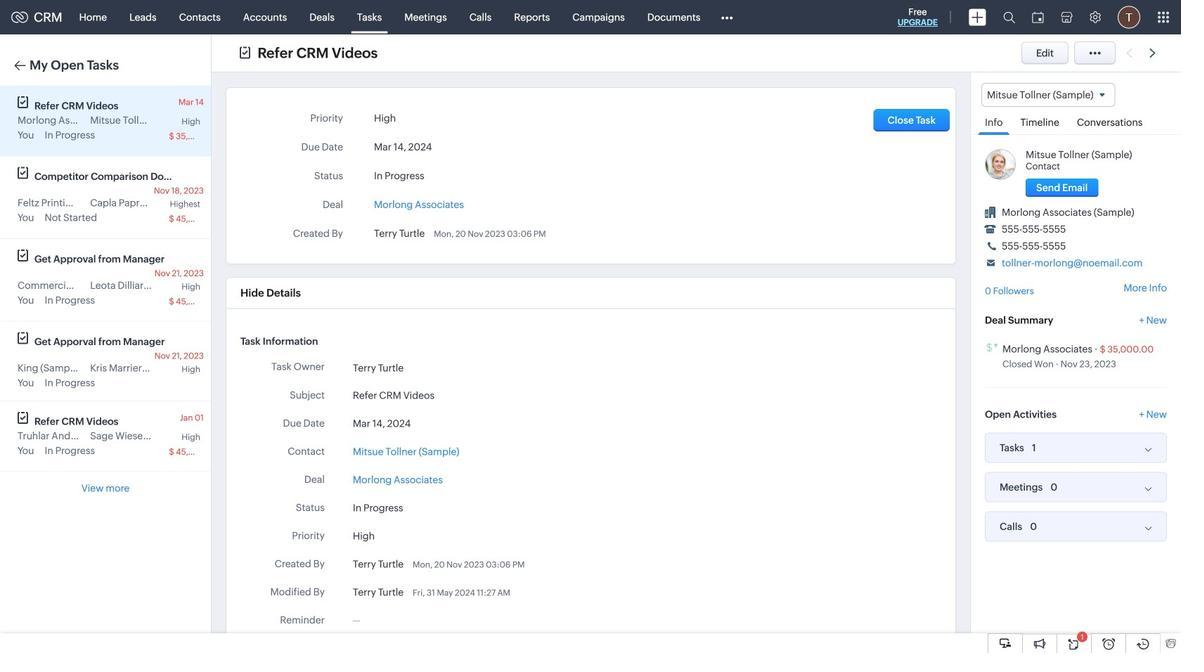 Task type: locate. For each thing, give the bounding box(es) containing it.
logo image
[[11, 12, 28, 23]]

None field
[[981, 83, 1115, 107]]

profile element
[[1109, 0, 1149, 34]]

Other Modules field
[[712, 6, 742, 28]]

None button
[[1026, 179, 1098, 197]]

previous record image
[[1126, 49, 1133, 58]]



Task type: vqa. For each thing, say whether or not it's contained in the screenshot.
Data Type
no



Task type: describe. For each thing, give the bounding box(es) containing it.
profile image
[[1118, 6, 1140, 28]]

create menu element
[[960, 0, 995, 34]]

search image
[[1003, 11, 1015, 23]]

search element
[[995, 0, 1024, 34]]

calendar image
[[1032, 12, 1044, 23]]

create menu image
[[969, 9, 986, 26]]

next record image
[[1149, 49, 1159, 58]]



